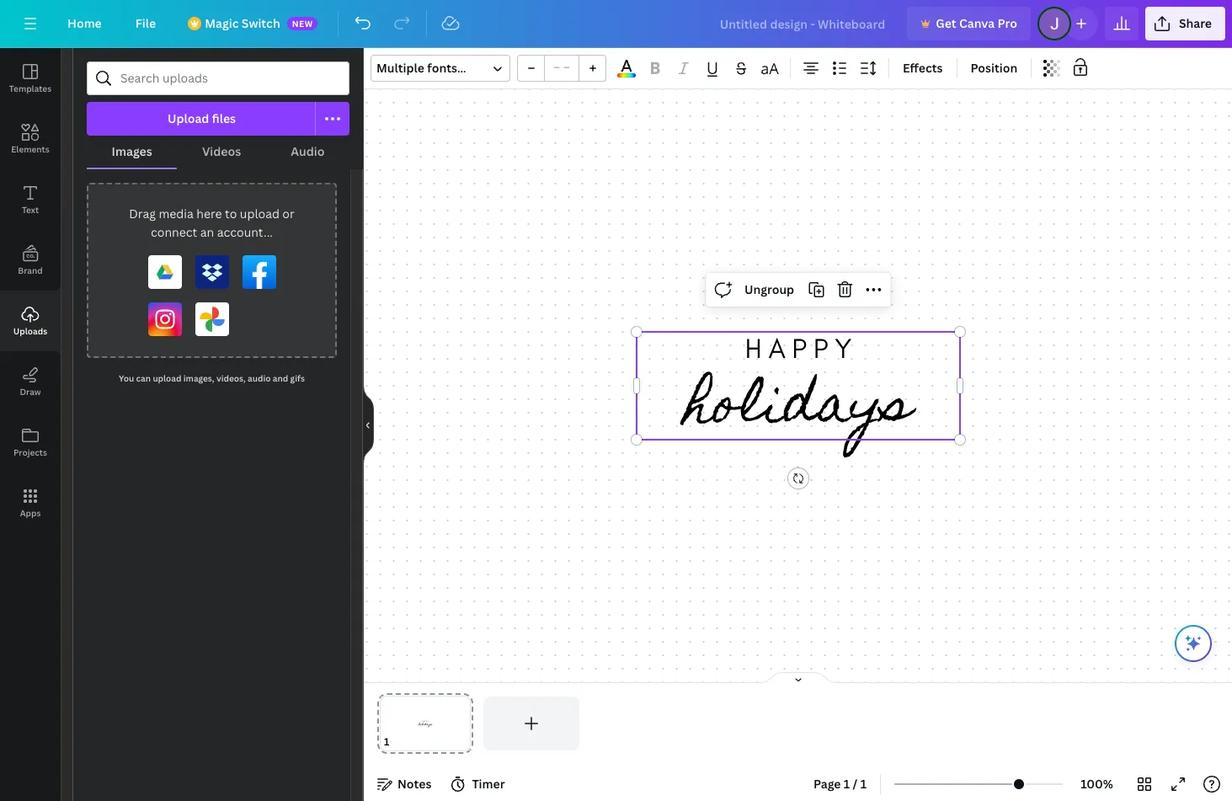 Task type: describe. For each thing, give the bounding box(es) containing it.
file
[[135, 15, 156, 31]]

new
[[292, 18, 313, 29]]

elements button
[[0, 109, 61, 169]]

color range image
[[618, 73, 636, 77]]

canva
[[959, 15, 995, 31]]

Search uploads search field
[[120, 62, 339, 94]]

2 1 from the left
[[861, 776, 867, 792]]

an
[[200, 224, 214, 240]]

hide image
[[363, 384, 374, 465]]

canva assistant image
[[1184, 633, 1204, 654]]

share
[[1179, 15, 1212, 31]]

text button
[[0, 169, 61, 230]]

multiple fonts…
[[377, 60, 466, 76]]

page 1 image
[[377, 697, 473, 751]]

audio button
[[266, 136, 350, 168]]

upload inside drag media here to upload or connect an account...
[[240, 206, 280, 222]]

hide pages image
[[758, 671, 839, 685]]

draw button
[[0, 351, 61, 412]]

images
[[112, 143, 152, 159]]

1 vertical spatial upload
[[153, 372, 181, 384]]

/
[[853, 776, 858, 792]]

apps
[[20, 507, 41, 519]]

notes
[[398, 776, 432, 792]]

home
[[67, 15, 102, 31]]

position
[[971, 60, 1018, 76]]

gifs
[[290, 372, 305, 384]]

apps button
[[0, 473, 61, 533]]

here
[[196, 206, 222, 222]]

page 1 / 1
[[814, 776, 867, 792]]

videos,
[[216, 372, 246, 384]]

you can upload images, videos, audio and gifs
[[119, 372, 305, 384]]

you
[[119, 372, 134, 384]]

drag
[[129, 206, 156, 222]]

100%
[[1081, 776, 1114, 792]]

position button
[[964, 55, 1024, 82]]

uploads
[[13, 325, 47, 337]]

timer
[[472, 776, 505, 792]]

pro
[[998, 15, 1017, 31]]

images button
[[87, 136, 177, 168]]

and
[[273, 372, 288, 384]]

file button
[[122, 7, 169, 40]]

upload files
[[168, 110, 236, 126]]

draw
[[20, 386, 41, 398]]

magic switch
[[205, 15, 280, 31]]

switch
[[242, 15, 280, 31]]

brand button
[[0, 230, 61, 291]]

uploads button
[[0, 291, 61, 351]]

brand
[[18, 264, 43, 276]]



Task type: locate. For each thing, give the bounding box(es) containing it.
Page title text field
[[397, 734, 403, 751]]

can
[[136, 372, 151, 384]]

home link
[[54, 7, 115, 40]]

templates
[[9, 83, 51, 94]]

get canva pro button
[[907, 7, 1031, 40]]

get
[[936, 15, 957, 31]]

group
[[517, 55, 606, 82]]

images,
[[183, 372, 214, 384]]

elements
[[11, 143, 49, 155]]

1
[[844, 776, 850, 792], [861, 776, 867, 792]]

account...
[[217, 224, 273, 240]]

projects button
[[0, 412, 61, 473]]

1 1 from the left
[[844, 776, 850, 792]]

effects
[[903, 60, 943, 76]]

text
[[22, 204, 39, 216]]

to
[[225, 206, 237, 222]]

Design title text field
[[707, 7, 901, 40]]

side panel tab list
[[0, 48, 61, 533]]

upload up account...
[[240, 206, 280, 222]]

videos
[[202, 143, 241, 159]]

ungroup
[[745, 281, 794, 297]]

drag media here to upload or connect an account...
[[129, 206, 295, 240]]

templates button
[[0, 48, 61, 109]]

connect
[[151, 224, 197, 240]]

1 horizontal spatial upload
[[240, 206, 280, 222]]

0 vertical spatial upload
[[240, 206, 280, 222]]

happy
[[745, 332, 858, 365]]

upload
[[240, 206, 280, 222], [153, 372, 181, 384]]

main menu bar
[[0, 0, 1232, 48]]

upload files button
[[87, 102, 316, 136]]

fonts…
[[427, 60, 466, 76]]

effects button
[[896, 55, 950, 82]]

audio
[[248, 372, 271, 384]]

0 horizontal spatial upload
[[153, 372, 181, 384]]

multiple fonts… button
[[371, 55, 510, 82]]

1 horizontal spatial 1
[[861, 776, 867, 792]]

get canva pro
[[936, 15, 1017, 31]]

multiple
[[377, 60, 425, 76]]

or
[[282, 206, 295, 222]]

0 horizontal spatial 1
[[844, 776, 850, 792]]

timer button
[[445, 771, 512, 798]]

files
[[212, 110, 236, 126]]

share button
[[1146, 7, 1226, 40]]

upload right can
[[153, 372, 181, 384]]

audio
[[291, 143, 325, 159]]

upload
[[168, 110, 209, 126]]

media
[[159, 206, 194, 222]]

notes button
[[371, 771, 438, 798]]

videos button
[[177, 136, 266, 168]]

projects
[[13, 446, 47, 458]]

page
[[814, 776, 841, 792]]

100% button
[[1070, 771, 1125, 798]]

ungroup button
[[738, 276, 801, 303]]

magic
[[205, 15, 239, 31]]

– – number field
[[550, 59, 574, 78]]

1 right /
[[861, 776, 867, 792]]

1 left /
[[844, 776, 850, 792]]

holidays
[[684, 356, 912, 463]]



Task type: vqa. For each thing, say whether or not it's contained in the screenshot.
helpful at left
no



